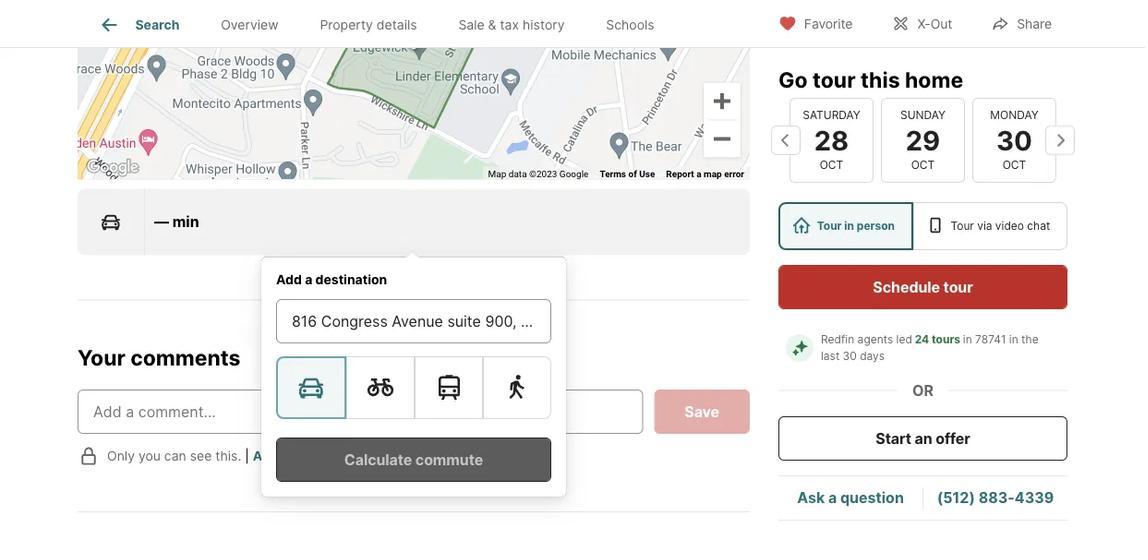Task type: locate. For each thing, give the bounding box(es) containing it.
0 horizontal spatial oct
[[820, 158, 843, 172]]

schools tab
[[585, 3, 675, 47]]

you
[[138, 449, 161, 464]]

monday
[[990, 108, 1039, 122]]

2 oct from the left
[[911, 158, 935, 172]]

30 right last
[[843, 350, 857, 363]]

in right the tours on the bottom right of the page
[[963, 333, 972, 346]]

favorite
[[804, 16, 853, 32]]

0 vertical spatial add
[[276, 272, 302, 288]]

only
[[107, 449, 135, 464]]

x-
[[917, 16, 931, 32]]

tour left the person in the top of the page
[[817, 219, 842, 233]]

a left destination at the left
[[305, 272, 312, 288]]

agents
[[858, 333, 893, 346]]

oct down "29"
[[911, 158, 935, 172]]

0 horizontal spatial tour
[[813, 66, 856, 92]]

only you can see this.
[[107, 449, 241, 464]]

share button
[[976, 4, 1068, 42]]

oct for 30
[[1003, 158, 1026, 172]]

0 horizontal spatial list box
[[276, 356, 551, 419]]

1 horizontal spatial oct
[[911, 158, 935, 172]]

start an offer button
[[779, 417, 1068, 461]]

30 inside monday 30 oct
[[996, 124, 1033, 156]]

ask a question link
[[797, 489, 904, 507]]

person
[[857, 219, 895, 233]]

list box up schedule tour
[[779, 202, 1068, 250]]

1 horizontal spatial in
[[963, 333, 972, 346]]

tour
[[813, 66, 856, 92], [944, 278, 973, 296]]

data
[[509, 168, 527, 179]]

overview tab
[[200, 3, 299, 47]]

report a map error
[[666, 168, 744, 179]]

save button
[[654, 390, 750, 434]]

None button
[[790, 98, 874, 183], [881, 98, 965, 183], [972, 98, 1057, 183], [790, 98, 874, 183], [881, 98, 965, 183], [972, 98, 1057, 183]]

30
[[996, 124, 1033, 156], [843, 350, 857, 363]]

3 oct from the left
[[1003, 158, 1026, 172]]

1 vertical spatial list box
[[276, 356, 551, 419]]

a for report
[[697, 168, 701, 179]]

2 tour from the left
[[951, 219, 974, 233]]

list box down type a location or address text box
[[276, 356, 551, 419]]

0 vertical spatial tour
[[813, 66, 856, 92]]

1 tour from the left
[[817, 219, 842, 233]]

saturday 28 oct
[[803, 108, 860, 172]]

oct for 29
[[911, 158, 935, 172]]

property details
[[320, 17, 417, 33]]

tour up saturday
[[813, 66, 856, 92]]

oct inside monday 30 oct
[[1003, 158, 1026, 172]]

tour for schedule
[[944, 278, 973, 296]]

in left the person in the top of the page
[[844, 219, 854, 233]]

tour in person
[[817, 219, 895, 233]]

overview
[[221, 17, 279, 33]]

sale
[[458, 17, 485, 33]]

1 vertical spatial add
[[253, 449, 279, 464]]

error
[[724, 168, 744, 179]]

1 oct from the left
[[820, 158, 843, 172]]

map data ©2023 google
[[488, 168, 589, 179]]

previous image
[[771, 125, 801, 155]]

home
[[905, 66, 963, 92]]

oct inside sunday 29 oct
[[911, 158, 935, 172]]

tour left via
[[951, 219, 974, 233]]

in left the
[[1009, 333, 1018, 346]]

2 horizontal spatial in
[[1009, 333, 1018, 346]]

tours
[[932, 333, 961, 346]]

or
[[912, 381, 934, 399]]

destination
[[315, 272, 387, 288]]

a for ask
[[828, 489, 837, 507]]

days
[[860, 350, 885, 363]]

offer
[[936, 429, 970, 447]]

&
[[488, 17, 496, 33]]

30 down the monday
[[996, 124, 1033, 156]]

schools
[[606, 17, 654, 33]]

tour
[[817, 219, 842, 233], [951, 219, 974, 233]]

search link
[[98, 14, 180, 36]]

in the last 30 days
[[821, 333, 1042, 363]]

tour right schedule
[[944, 278, 973, 296]]

schedule
[[873, 278, 940, 296]]

search
[[135, 17, 180, 33]]

0 vertical spatial 30
[[996, 124, 1033, 156]]

sale & tax history tab
[[438, 3, 585, 47]]

report
[[666, 168, 694, 179]]

a
[[697, 168, 701, 179], [305, 272, 312, 288], [282, 449, 289, 464], [828, 489, 837, 507]]

report a map error link
[[666, 168, 744, 179]]

1 horizontal spatial list box
[[779, 202, 1068, 250]]

a left search
[[282, 449, 289, 464]]

this
[[861, 66, 900, 92]]

a right ask on the right bottom
[[828, 489, 837, 507]]

1 vertical spatial tour
[[944, 278, 973, 296]]

tour inside "button"
[[944, 278, 973, 296]]

schedule tour
[[873, 278, 973, 296]]

(512)
[[937, 489, 975, 507]]

redfin
[[821, 333, 855, 346]]

add right the |
[[253, 449, 279, 464]]

oct inside saturday 28 oct
[[820, 158, 843, 172]]

Type a location or address text field
[[292, 310, 536, 332]]

a left map
[[697, 168, 701, 179]]

list box for destination
[[276, 356, 551, 419]]

schedule tour button
[[779, 265, 1068, 309]]

x-out
[[917, 16, 952, 32]]

1 horizontal spatial tour
[[951, 219, 974, 233]]

partner
[[338, 449, 386, 464]]

0 horizontal spatial 30
[[843, 350, 857, 363]]

oct down the monday
[[1003, 158, 1026, 172]]

this.
[[215, 449, 241, 464]]

start an offer
[[876, 429, 970, 447]]

share
[[1017, 16, 1052, 32]]

led
[[896, 333, 912, 346]]

search
[[292, 449, 335, 464]]

0 vertical spatial list box
[[779, 202, 1068, 250]]

oct
[[820, 158, 843, 172], [911, 158, 935, 172], [1003, 158, 1026, 172]]

1 vertical spatial 30
[[843, 350, 857, 363]]

0 horizontal spatial tour
[[817, 219, 842, 233]]

add a destination
[[276, 272, 387, 288]]

2 horizontal spatial oct
[[1003, 158, 1026, 172]]

add left destination at the left
[[276, 272, 302, 288]]

question
[[840, 489, 904, 507]]

oct down 28
[[820, 158, 843, 172]]

x-out button
[[876, 4, 968, 42]]

calculate commute button
[[276, 438, 551, 482]]

1 horizontal spatial 30
[[996, 124, 1033, 156]]

28
[[814, 124, 849, 156]]

property
[[320, 17, 373, 33]]

0 horizontal spatial in
[[844, 219, 854, 233]]

list box containing tour in person
[[779, 202, 1068, 250]]

1 horizontal spatial tour
[[944, 278, 973, 296]]

list box
[[779, 202, 1068, 250], [276, 356, 551, 419]]

tour for go
[[813, 66, 856, 92]]

tab list
[[78, 0, 690, 47]]

an
[[915, 429, 932, 447]]



Task type: vqa. For each thing, say whether or not it's contained in the screenshot.
30 within in the last 30 days
yes



Task type: describe. For each thing, give the bounding box(es) containing it.
comments
[[130, 345, 241, 371]]

property details tab
[[299, 3, 438, 47]]

out
[[931, 16, 952, 32]]

via
[[977, 219, 992, 233]]

(512) 883-4339 link
[[937, 489, 1054, 507]]

24
[[915, 333, 929, 346]]

in inside option
[[844, 219, 854, 233]]

go
[[779, 66, 808, 92]]

tour via video chat option
[[913, 202, 1068, 250]]

see
[[190, 449, 212, 464]]

| add a search partner
[[245, 449, 386, 464]]

favorite button
[[763, 4, 869, 42]]

google image
[[82, 156, 143, 180]]

tour for tour in person
[[817, 219, 842, 233]]

video
[[995, 219, 1024, 233]]

the
[[1022, 333, 1039, 346]]

sale & tax history
[[458, 17, 565, 33]]

4339
[[1015, 489, 1054, 507]]

go tour this home
[[779, 66, 963, 92]]

history
[[523, 17, 565, 33]]

883-
[[979, 489, 1015, 507]]

redfin agents led 24 tours in 78741
[[821, 333, 1006, 346]]

terms
[[600, 168, 626, 179]]

tax
[[500, 17, 519, 33]]

save
[[685, 403, 719, 421]]

min
[[172, 213, 199, 231]]

sunday
[[900, 108, 946, 122]]

details
[[377, 17, 417, 33]]

ask
[[797, 489, 825, 507]]

oct for 28
[[820, 158, 843, 172]]

your comments
[[78, 345, 241, 371]]

list box for this
[[779, 202, 1068, 250]]

©2023
[[529, 168, 557, 179]]

map
[[704, 168, 722, 179]]

last
[[821, 350, 840, 363]]

commute
[[415, 451, 483, 469]]

add a search partner button
[[253, 449, 386, 464]]

terms of use
[[600, 168, 655, 179]]

terms of use link
[[600, 168, 655, 179]]

tour for tour via video chat
[[951, 219, 974, 233]]

map
[[488, 168, 506, 179]]

29
[[906, 124, 940, 156]]

tab list containing search
[[78, 0, 690, 47]]

|
[[245, 449, 249, 464]]

monday 30 oct
[[990, 108, 1039, 172]]

tour via video chat
[[951, 219, 1050, 233]]

your
[[78, 345, 125, 371]]

Add a comment... text field
[[93, 401, 627, 423]]

use
[[639, 168, 655, 179]]

can
[[164, 449, 186, 464]]

(512) 883-4339
[[937, 489, 1054, 507]]

30 inside 'in the last 30 days'
[[843, 350, 857, 363]]

map region
[[0, 0, 879, 254]]

of
[[628, 168, 637, 179]]

saturday
[[803, 108, 860, 122]]

78741
[[975, 333, 1006, 346]]

a for add
[[305, 272, 312, 288]]

google
[[560, 168, 589, 179]]

next image
[[1045, 125, 1075, 155]]

— min
[[154, 213, 199, 231]]

in inside 'in the last 30 days'
[[1009, 333, 1018, 346]]

—
[[154, 213, 169, 231]]

tour in person option
[[779, 202, 913, 250]]

ask a question
[[797, 489, 904, 507]]

chat
[[1027, 219, 1050, 233]]

calculate commute
[[344, 451, 483, 469]]

calculate
[[344, 451, 412, 469]]



